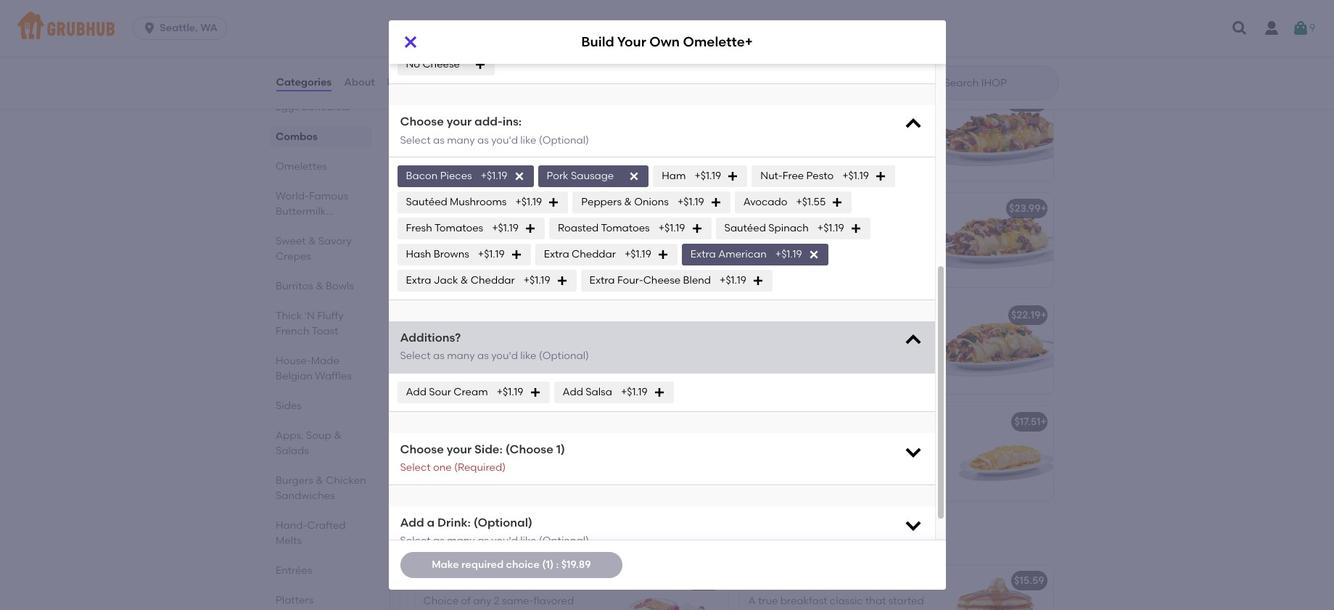 Task type: vqa. For each thing, say whether or not it's contained in the screenshot.


Task type: locate. For each thing, give the bounding box(es) containing it.
tomatoes down sautéed mushrooms
[[435, 222, 483, 234]]

1 vertical spatial famous
[[464, 531, 524, 549]]

like inside "add a drink: (optional) select as many as you'd like (optional)"
[[521, 535, 537, 547]]

sautéed for sautéed mushrooms
[[406, 196, 448, 208]]

+$1.19 right browns
[[478, 248, 505, 260]]

your
[[447, 115, 472, 129], [447, 443, 472, 456], [830, 451, 851, 463], [837, 466, 858, 478], [856, 480, 877, 493]]

2 vertical spatial with
[[512, 610, 533, 610]]

cage-free egg white omelette with sautéed mushrooms, roasted cherry tomatoes, nut-free pesto & avocado. served with seasonal fresh fruit. button
[[415, 406, 728, 500]]

2 horizontal spatial buttermilk
[[791, 574, 843, 587]]

served
[[477, 610, 510, 610]]

2 vertical spatial famous
[[457, 574, 497, 587]]

blend for extra four-cheese blend
[[683, 274, 711, 287]]

omelettes up spicy at the left of the page
[[412, 52, 491, 70]]

+$1.19 for extra jack & cheddar
[[524, 274, 551, 287]]

(optional) inside choose your add-ins: select as many as you'd like (optional)
[[539, 134, 589, 146]]

0 vertical spatial buttermilk
[[275, 205, 326, 218]]

extra down extra cheddar
[[590, 274, 615, 287]]

svg image
[[1232, 20, 1249, 37], [513, 171, 525, 182], [710, 197, 722, 208], [832, 197, 843, 208], [525, 223, 536, 234], [511, 249, 522, 261], [903, 330, 923, 350], [654, 387, 665, 398], [903, 442, 923, 462]]

+$1.19 down +$1.55
[[818, 222, 845, 234]]

add left salsa
[[563, 386, 583, 398]]

0 horizontal spatial sautéed
[[406, 196, 448, 208]]

& left 'onions'
[[624, 196, 632, 208]]

0 horizontal spatial pancakes
[[275, 221, 323, 233]]

3 many from the top
[[447, 535, 475, 547]]

buttermilk up breakfast
[[791, 574, 843, 587]]

sautéed up american
[[725, 222, 766, 234]]

$23.39 + left big
[[684, 96, 722, 108]]

2 $22.19 from the left
[[1012, 309, 1041, 321]]

free left egg
[[455, 436, 475, 448]]

0 horizontal spatial tomatoes
[[435, 222, 483, 234]]

extra down roasted
[[544, 248, 569, 260]]

0 horizontal spatial and
[[786, 480, 806, 493]]

1 vertical spatial $23.39
[[684, 202, 716, 215]]

choose inside choose your side:  (choose 1) select one (required)
[[400, 443, 444, 456]]

1 horizontal spatial of
[[814, 610, 824, 610]]

as down additions?
[[433, 350, 445, 362]]

1 $22.19 + from the left
[[687, 309, 722, 321]]

as up 'make required choice (1) : $19.89'
[[478, 535, 489, 547]]

avocado toast image
[[619, 0, 728, 22]]

of left our
[[814, 610, 824, 610]]

world- up sweet
[[275, 190, 309, 202]]

you'd down bacon temptation omelette
[[491, 350, 518, 362]]

1 vertical spatial you'd
[[491, 350, 518, 362]]

choose your side:  (choose 1) select one (required)
[[400, 443, 565, 474]]

cage-
[[423, 436, 455, 448]]

1 vertical spatial four-
[[618, 274, 643, 287]]

1 many from the top
[[447, 134, 475, 146]]

make required choice (1) : $19.89
[[432, 559, 591, 571]]

extra for extra four-cheese blend
[[590, 274, 615, 287]]

& right soup
[[334, 430, 341, 442]]

0 vertical spatial of
[[461, 595, 471, 607]]

$23.39 left big
[[684, 96, 716, 108]]

1 horizontal spatial and
[[808, 451, 827, 463]]

world- for world-famous buttermilk pancakes
[[412, 531, 464, 549]]

2 up served
[[494, 595, 500, 607]]

1 vertical spatial and
[[786, 480, 806, 493]]

1 horizontal spatial 2
[[535, 610, 541, 610]]

svg image
[[1292, 20, 1310, 37], [142, 21, 157, 36], [721, 33, 732, 44], [402, 33, 419, 51], [475, 59, 486, 70], [903, 114, 923, 134], [629, 171, 640, 182], [727, 171, 739, 182], [875, 171, 887, 182], [548, 197, 560, 208], [691, 223, 703, 234], [850, 223, 862, 234], [657, 249, 669, 261], [808, 249, 820, 261], [556, 275, 568, 287], [753, 275, 764, 287], [529, 387, 541, 398], [903, 515, 923, 535]]

0 vertical spatial famous
[[309, 190, 348, 202]]

$23.99 + for big steak omelette
[[1010, 96, 1047, 108]]

many down additions?
[[447, 350, 475, 362]]

1 $23.39 from the top
[[684, 96, 716, 108]]

$20.99
[[688, 574, 720, 587]]

$22.19 +
[[687, 309, 722, 321], [1012, 309, 1047, 321]]

many inside the additions? select as many as you'd like (optional)
[[447, 350, 475, 362]]

1 horizontal spatial buttermilk
[[528, 531, 607, 549]]

2 select from the top
[[400, 350, 431, 362]]

blend for jack & cheddar blend
[[678, 32, 706, 44]]

choose inside choose your add-ins: select as many as you'd like (optional)
[[400, 115, 444, 129]]

hash
[[406, 248, 431, 260]]

you'd down ins:
[[491, 134, 518, 146]]

(choose
[[506, 443, 554, 456]]

sweet
[[275, 235, 306, 247]]

(optional) up the pork
[[539, 134, 589, 146]]

the
[[749, 436, 767, 448]]

2 down flavored
[[535, 610, 541, 610]]

1 horizontal spatial free
[[496, 466, 516, 478]]

build
[[581, 34, 615, 50]]

world- down a
[[412, 531, 464, 549]]

main navigation navigation
[[0, 0, 1335, 57]]

$23.39 + down ham
[[684, 202, 722, 215]]

like for choose your add-ins:
[[521, 134, 537, 146]]

0 horizontal spatial four-
[[618, 274, 643, 287]]

3 select from the top
[[400, 462, 431, 474]]

1 vertical spatial required
[[462, 559, 504, 571]]

$23.39 down ham
[[684, 202, 716, 215]]

0 vertical spatial chicken
[[423, 202, 464, 215]]

seasonal
[[483, 480, 527, 493]]

omelette for bacon temptation omelette
[[518, 309, 564, 321]]

(optional)
[[539, 134, 589, 146], [539, 350, 589, 362], [474, 516, 533, 529], [539, 535, 589, 547]]

0 horizontal spatial buttermilk
[[275, 205, 326, 218]]

0 vertical spatial required
[[818, 436, 860, 448]]

1 vertical spatial world-
[[412, 531, 464, 549]]

0 vertical spatial you'd
[[491, 134, 518, 146]]

1 like from the top
[[521, 134, 537, 146]]

select
[[400, 134, 431, 146], [400, 350, 431, 362], [400, 462, 431, 474], [400, 535, 431, 547]]

cheese right no in the left of the page
[[423, 58, 460, 70]]

free up seasonal
[[496, 466, 516, 478]]

no
[[406, 58, 420, 70]]

belgian
[[275, 370, 312, 382]]

spicy poblano omelette
[[423, 96, 544, 108]]

& left mushroom
[[792, 309, 800, 321]]

omelette right steak
[[798, 96, 845, 108]]

omelette for spicy poblano omelette
[[497, 96, 544, 108]]

0 horizontal spatial free
[[455, 436, 475, 448]]

no cheese
[[406, 58, 460, 70]]

& up sandwiches
[[315, 475, 323, 487]]

4 select from the top
[[400, 535, 431, 547]]

extra left american
[[691, 248, 716, 260]]

svg image for hash browns
[[511, 249, 522, 261]]

2 $23.39 + from the top
[[684, 202, 722, 215]]

many for drink:
[[447, 535, 475, 547]]

0 horizontal spatial jack
[[434, 274, 458, 287]]

0 horizontal spatial cheese
[[423, 58, 460, 70]]

select inside "add a drink: (optional) select as many as you'd like (optional)"
[[400, 535, 431, 547]]

1 $23.99 + from the top
[[1010, 96, 1047, 108]]

free
[[783, 170, 804, 182]]

spinach left mushroom
[[749, 309, 789, 321]]

1 horizontal spatial tomatoes
[[601, 222, 650, 234]]

0 horizontal spatial required
[[462, 559, 504, 571]]

add sour cream
[[406, 386, 488, 398]]

2 choose from the top
[[400, 443, 444, 456]]

combos
[[275, 131, 317, 143]]

bacon left pieces
[[406, 170, 438, 182]]

0 vertical spatial $23.99 +
[[1010, 96, 1047, 108]]

made
[[311, 355, 339, 367]]

$22.19 for bacon temptation omelette
[[687, 309, 716, 321]]

chicken inside burgers & chicken sandwiches
[[326, 475, 366, 487]]

(1)
[[542, 559, 554, 571]]

of inside a true breakfast classic that started it all. get five of our fluffy, world
[[814, 610, 824, 610]]

$23.39 + for big steak omelette
[[684, 96, 722, 108]]

cheese up bacon temptation omelette image
[[643, 274, 681, 287]]

1 vertical spatial of
[[814, 610, 824, 610]]

2 like from the top
[[521, 350, 537, 362]]

omelette up ins:
[[497, 96, 544, 108]]

platters
[[275, 594, 313, 607]]

+$1.19 up extra four-cheese blend
[[625, 248, 652, 260]]

buttermilk up the $19.89
[[528, 531, 607, 549]]

melts
[[275, 535, 301, 547]]

chicken up the fresh tomatoes
[[423, 202, 464, 215]]

eggs*
[[543, 610, 572, 610]]

free
[[455, 436, 475, 448], [496, 466, 516, 478]]

svg image for fresh tomatoes
[[525, 223, 536, 234]]

add left "sour"
[[406, 386, 427, 398]]

many inside "add a drink: (optional) select as many as you'd like (optional)"
[[447, 535, 475, 547]]

2 vertical spatial many
[[447, 535, 475, 547]]

2 horizontal spatial cheese
[[780, 32, 817, 44]]

1 vertical spatial buttermilk
[[528, 531, 607, 549]]

sautéed up fresh
[[406, 196, 448, 208]]

0 vertical spatial 2
[[494, 595, 500, 607]]

svg image inside main navigation navigation
[[1232, 20, 1249, 37]]

sautéed for sautéed spinach
[[725, 222, 766, 234]]

+$1.19 down extra american
[[720, 274, 747, 287]]

you'd inside choose your add-ins: select as many as you'd like (optional)
[[491, 134, 518, 146]]

mushroom
[[802, 309, 855, 321]]

temptation
[[458, 309, 515, 321]]

pancakes for world-famous buttermilk pancakes
[[611, 531, 686, 549]]

1 vertical spatial 2
[[535, 610, 541, 610]]

choice
[[423, 595, 459, 607]]

+$1.19 for hash browns
[[478, 248, 505, 260]]

omelettes down combos
[[275, 160, 327, 173]]

select left one
[[400, 462, 431, 474]]

1 tomatoes from the left
[[435, 222, 483, 234]]

tomatoes for roasted tomatoes
[[601, 222, 650, 234]]

0 vertical spatial choose
[[400, 115, 444, 129]]

1 horizontal spatial required
[[818, 436, 860, 448]]

2 $23.99 + from the top
[[1010, 202, 1047, 215]]

$19.89
[[561, 559, 591, 571]]

bowls
[[326, 280, 354, 292]]

famous up savory at the left top of page
[[309, 190, 348, 202]]

your inside choose your side:  (choose 1) select one (required)
[[447, 443, 472, 456]]

cheese up big steak omelette
[[780, 32, 817, 44]]

your inside choose your add-ins: select as many as you'd like (optional)
[[447, 115, 472, 129]]

1 horizontal spatial $22.19 +
[[1012, 309, 1047, 321]]

drink:
[[438, 516, 471, 529]]

3 like from the top
[[521, 535, 537, 547]]

tomatoes down peppers & onions
[[601, 222, 650, 234]]

1 horizontal spatial cheese
[[643, 274, 681, 287]]

world- inside "world-famous buttermilk pancakes sweet & savory crepes"
[[275, 190, 309, 202]]

$22.19 for spinach & mushroom omelette
[[1012, 309, 1041, 321]]

1 horizontal spatial chicken
[[423, 202, 464, 215]]

many inside choose your add-ins: select as many as you'd like (optional)
[[447, 134, 475, 146]]

+$1.19 down 'onions'
[[659, 222, 686, 234]]

3 you'd from the top
[[491, 535, 518, 547]]

1 vertical spatial many
[[447, 350, 475, 362]]

onions
[[634, 196, 669, 208]]

$23.99 for colorado omelette
[[1010, 202, 1041, 215]]

poblano
[[453, 96, 495, 108]]

& inside 'cage-free egg white omelette with sautéed mushrooms, roasted cherry tomatoes, nut-free pesto & avocado. served with seasonal fresh fruit.'
[[548, 466, 556, 478]]

1 vertical spatial chicken
[[326, 475, 366, 487]]

world-famous pancake combo image
[[619, 565, 728, 610]]

0 horizontal spatial omelettes
[[275, 160, 327, 173]]

select down a
[[400, 535, 431, 547]]

1 you'd from the top
[[491, 134, 518, 146]]

jack left own
[[594, 32, 619, 44]]

big steak omelette image
[[945, 86, 1053, 180]]

2 horizontal spatial pancakes
[[845, 574, 894, 587]]

seattle, wa button
[[133, 17, 233, 40]]

combo
[[546, 574, 583, 587]]

+$1.19 for extra american
[[776, 248, 802, 260]]

true
[[758, 595, 778, 607]]

$23.39 for colorado
[[684, 202, 716, 215]]

jack & cheddar blend
[[594, 32, 706, 44]]

required
[[818, 436, 860, 448], [462, 559, 504, 571]]

add-
[[475, 115, 503, 129]]

1 choose from the top
[[400, 115, 444, 129]]

world-famous buttermilk pancakes sweet & savory crepes
[[275, 190, 351, 263]]

2 you'd from the top
[[491, 350, 518, 362]]

1 vertical spatial like
[[521, 350, 537, 362]]

1 vertical spatial $23.39 +
[[684, 202, 722, 215]]

original buttermilk pancakes - (full stack) image
[[945, 565, 1053, 610]]

crafted
[[307, 520, 345, 532]]

colorado omelette image
[[945, 193, 1053, 287]]

2 vertical spatial world-
[[423, 574, 457, 587]]

salads
[[275, 445, 309, 457]]

like down ins:
[[521, 134, 537, 146]]

0 horizontal spatial chicken
[[326, 475, 366, 487]]

extra jack & cheddar
[[406, 274, 515, 287]]

many down add-
[[447, 134, 475, 146]]

add left a
[[400, 516, 424, 529]]

many for add-
[[447, 134, 475, 146]]

like up choice
[[521, 535, 537, 547]]

1 vertical spatial sautéed
[[725, 222, 766, 234]]

buttermilk up sweet
[[275, 205, 326, 218]]

with down the same- at the left bottom of the page
[[512, 610, 533, 610]]

pancakes inside "world-famous buttermilk pancakes sweet & savory crepes"
[[275, 221, 323, 233]]

select inside choose your add-ins: select as many as you'd like (optional)
[[400, 134, 431, 146]]

& inside burgers & chicken sandwiches
[[315, 475, 323, 487]]

served
[[423, 480, 457, 493]]

2 $22.19 + from the left
[[1012, 309, 1047, 321]]

0 vertical spatial like
[[521, 134, 537, 146]]

(optional) up add salsa
[[539, 350, 589, 362]]

1 vertical spatial pancakes
[[611, 531, 686, 549]]

+$1.19 down ham
[[678, 196, 705, 208]]

big steak omelette
[[749, 96, 845, 108]]

select up bacon pieces
[[400, 134, 431, 146]]

bacon for bacon temptation omelette
[[423, 309, 456, 321]]

famous up any
[[457, 574, 497, 587]]

0 vertical spatial $23.99
[[1010, 96, 1041, 108]]

1 vertical spatial $23.99
[[1010, 202, 1041, 215]]

your
[[617, 34, 647, 50]]

of inside choice of any 2 same-flavored pancakes, served with 2 eggs* you
[[461, 595, 471, 607]]

you'd inside the additions? select as many as you'd like (optional)
[[491, 350, 518, 362]]

famous
[[309, 190, 348, 202], [464, 531, 524, 549], [457, 574, 497, 587]]

sautéed
[[406, 196, 448, 208], [725, 222, 766, 234]]

four- down roasted tomatoes
[[618, 274, 643, 287]]

1 select from the top
[[400, 134, 431, 146]]

& down roasted
[[548, 466, 556, 478]]

pancakes up world-famous pancake combo image
[[611, 531, 686, 549]]

as down a
[[433, 535, 445, 547]]

browns
[[434, 248, 469, 260]]

+ for chicken fajita omelette
[[716, 202, 722, 215]]

extra down hash
[[406, 274, 431, 287]]

1 vertical spatial cheese
[[423, 58, 460, 70]]

omelette down pesto
[[798, 202, 845, 215]]

0 vertical spatial four-
[[754, 32, 780, 44]]

2 many from the top
[[447, 350, 475, 362]]

0 vertical spatial pancakes
[[275, 221, 323, 233]]

seattle, wa
[[160, 22, 218, 34]]

2 tomatoes from the left
[[601, 222, 650, 234]]

reviews
[[387, 76, 428, 88]]

1 horizontal spatial jack
[[594, 32, 619, 44]]

0 horizontal spatial of
[[461, 595, 471, 607]]

svg image for bacon pieces
[[513, 171, 525, 182]]

1 vertical spatial jack
[[434, 274, 458, 287]]

1 horizontal spatial with
[[512, 610, 533, 610]]

1 vertical spatial omelettes
[[275, 160, 327, 173]]

and down by
[[786, 480, 806, 493]]

seattle,
[[160, 22, 198, 34]]

1 vertical spatial bacon
[[423, 309, 456, 321]]

svg image for avocado
[[832, 197, 843, 208]]

$23.99
[[1010, 96, 1041, 108], [1010, 202, 1041, 215]]

-
[[896, 574, 901, 587]]

1 $23.39 + from the top
[[684, 96, 722, 108]]

9
[[1310, 22, 1316, 34]]

choose down spicy at the left of the page
[[400, 115, 444, 129]]

+$1.19 up mushrooms
[[481, 170, 508, 182]]

big
[[749, 96, 765, 108]]

you'd for ins:
[[491, 134, 518, 146]]

about button
[[343, 57, 376, 109]]

many down drink:
[[447, 535, 475, 547]]

2 vertical spatial you'd
[[491, 535, 518, 547]]

choose up one
[[400, 443, 444, 456]]

four- right omelette+
[[754, 32, 780, 44]]

(optional) up :
[[539, 535, 589, 547]]

world- down make at bottom left
[[423, 574, 457, 587]]

& right sweet
[[308, 235, 316, 247]]

famous up 'make required choice (1) : $19.89'
[[464, 531, 524, 549]]

like down bacon temptation omelette
[[521, 350, 537, 362]]

soup
[[306, 430, 331, 442]]

add a drink: (optional) select as many as you'd like (optional)
[[400, 516, 589, 547]]

+ for spicy poblano omelette
[[716, 96, 722, 108]]

0 vertical spatial many
[[447, 134, 475, 146]]

2 $23.39 from the top
[[684, 202, 716, 215]]

chicken up sandwiches
[[326, 475, 366, 487]]

2 vertical spatial pancakes
[[845, 574, 894, 587]]

2 $23.99 from the top
[[1010, 202, 1041, 215]]

you'd inside "add a drink: (optional) select as many as you'd like (optional)"
[[491, 535, 518, 547]]

+$1.19 down "chicken fajita omelette"
[[492, 222, 519, 234]]

ham
[[662, 170, 686, 182]]

build your own omelette+ image
[[945, 406, 1053, 500]]

choose for choose your add-ins:
[[400, 115, 444, 129]]

0 vertical spatial cheese
[[780, 32, 817, 44]]

like inside choose your add-ins: select as many as you'd like (optional)
[[521, 134, 537, 146]]

0 vertical spatial $23.39
[[684, 96, 716, 108]]

omelette right fajita
[[498, 202, 545, 215]]

+$1.19 right ham
[[695, 170, 722, 182]]

1 vertical spatial with
[[460, 480, 481, 493]]

pancakes up sweet
[[275, 221, 323, 233]]

$23.39 + for colorado omelette
[[684, 202, 722, 215]]

a
[[427, 516, 435, 529]]

1 $23.99 from the top
[[1010, 96, 1041, 108]]

+$1.19 for roasted tomatoes
[[659, 222, 686, 234]]

0 vertical spatial $23.39 +
[[684, 96, 722, 108]]

you'd up 'make required choice (1) : $19.89'
[[491, 535, 518, 547]]

0 vertical spatial jack
[[594, 32, 619, 44]]

0 vertical spatial sautéed
[[406, 196, 448, 208]]

$23.99 +
[[1010, 96, 1047, 108], [1010, 202, 1047, 215]]

bacon up additions?
[[423, 309, 456, 321]]

+ for bacon temptation omelette
[[716, 309, 722, 321]]

+$1.19 for ham
[[695, 170, 722, 182]]

buttermilk inside "world-famous buttermilk pancakes sweet & savory crepes"
[[275, 205, 326, 218]]

2 vertical spatial like
[[521, 535, 537, 547]]

with up the cherry
[[575, 436, 595, 448]]

and up choosing
[[808, 451, 827, 463]]

choose for choose your side:  (choose 1)
[[400, 443, 444, 456]]

+$1.19 down extra cheddar
[[524, 274, 551, 287]]

famous for world-famous buttermilk pancakes
[[464, 531, 524, 549]]

entrées
[[275, 565, 312, 577]]

add inside "add a drink: (optional) select as many as you'd like (optional)"
[[400, 516, 424, 529]]

& down browns
[[461, 274, 468, 287]]

0 horizontal spatial $22.19 +
[[687, 309, 722, 321]]

and
[[808, 451, 827, 463], [786, 480, 806, 493]]

0 vertical spatial with
[[575, 436, 595, 448]]

+$1.19 right salsa
[[621, 386, 648, 398]]

1 vertical spatial favorite
[[879, 480, 917, 493]]

+$1.19 right pesto
[[843, 170, 869, 182]]

+$1.19 for nut-free pesto
[[843, 170, 869, 182]]

about
[[344, 76, 375, 88]]

0 horizontal spatial $22.19
[[687, 309, 716, 321]]

side:
[[475, 443, 503, 456]]

stack)
[[927, 574, 959, 587]]

chicken
[[423, 202, 464, 215], [326, 475, 366, 487]]

of left any
[[461, 595, 471, 607]]

1 $22.19 from the left
[[687, 309, 716, 321]]

1 horizontal spatial pancakes
[[611, 531, 686, 549]]

spinach down colorado omelette
[[769, 222, 809, 234]]

0 vertical spatial spinach
[[769, 222, 809, 234]]

1 horizontal spatial sautéed
[[725, 222, 766, 234]]

cheese for no
[[423, 58, 460, 70]]

buttermilk for world-famous buttermilk pancakes sweet & savory crepes
[[275, 205, 326, 218]]

1 horizontal spatial $22.19
[[1012, 309, 1041, 321]]

1 vertical spatial choose
[[400, 443, 444, 456]]

1 horizontal spatial omelettes
[[412, 52, 491, 70]]

1 vertical spatial $23.99 +
[[1010, 202, 1047, 215]]

0 horizontal spatial with
[[460, 480, 481, 493]]

$22.19 + for spinach & mushroom omelette
[[1012, 309, 1047, 321]]

additions?
[[400, 331, 461, 345]]

nut-free pesto
[[761, 170, 834, 182]]

it
[[749, 610, 755, 610]]

+$1.19 right cream at the bottom of page
[[497, 386, 524, 398]]

(optional) inside the additions? select as many as you'd like (optional)
[[539, 350, 589, 362]]

+$1.19 for fresh tomatoes
[[492, 222, 519, 234]]

burgers & chicken sandwiches
[[275, 475, 366, 502]]

0 vertical spatial world-
[[275, 190, 309, 202]]

0 vertical spatial bacon
[[406, 170, 438, 182]]

1 vertical spatial free
[[496, 466, 516, 478]]

omelette right temptation
[[518, 309, 564, 321]]



Task type: describe. For each thing, give the bounding box(es) containing it.
fresh
[[529, 480, 553, 493]]

add for sour
[[406, 386, 427, 398]]

(optional) down seasonal
[[474, 516, 533, 529]]

with inside choice of any 2 same-flavored pancakes, served with 2 eggs* you
[[512, 610, 533, 610]]

$15.59
[[1015, 574, 1045, 587]]

bacon for bacon pieces
[[406, 170, 438, 182]]

+$1.19 for extra four-cheese blend
[[720, 274, 747, 287]]

eggs
[[275, 101, 299, 113]]

egg
[[477, 436, 496, 448]]

ins:
[[503, 115, 522, 129]]

thick
[[275, 310, 302, 322]]

house-made belgian waffles
[[275, 355, 352, 382]]

famous for world-famous pancake combo
[[457, 574, 497, 587]]

like inside the additions? select as many as you'd like (optional)
[[521, 350, 537, 362]]

bacon temptation omelette image
[[619, 299, 728, 394]]

pork
[[547, 170, 569, 182]]

hash browns
[[406, 248, 469, 260]]

like for add a drink: (optional)
[[521, 535, 537, 547]]

nut-
[[761, 170, 783, 182]]

sautéed mushrooms
[[406, 196, 507, 208]]

sautéed
[[423, 451, 464, 463]]

cream
[[454, 386, 488, 398]]

add
[[833, 480, 853, 493]]

2 horizontal spatial with
[[575, 436, 595, 448]]

sour
[[429, 386, 451, 398]]

extra cheddar
[[544, 248, 616, 260]]

2 vertical spatial cheese
[[643, 274, 681, 287]]

famous inside "world-famous buttermilk pancakes sweet & savory crepes"
[[309, 190, 348, 202]]

extra for extra cheddar
[[544, 248, 569, 260]]

roasted
[[558, 222, 599, 234]]

silverware...
[[749, 451, 805, 463]]

0 horizontal spatial 2
[[494, 595, 500, 607]]

omelette right mushroom
[[857, 309, 904, 321]]

colorado omelette
[[749, 202, 845, 215]]

pesto veggie egg white omelette image
[[619, 406, 728, 500]]

omelette for big steak omelette
[[798, 96, 845, 108]]

waffles
[[315, 370, 352, 382]]

& right build
[[621, 32, 629, 44]]

select inside choose your side:  (choose 1) select one (required)
[[400, 462, 431, 474]]

0 vertical spatial and
[[808, 451, 827, 463]]

svg image for peppers & onions
[[710, 197, 722, 208]]

$23.99 + for colorado omelette
[[1010, 202, 1047, 215]]

ingredients.
[[749, 495, 806, 507]]

sides
[[275, 400, 302, 412]]

choice of any 2 same-flavored pancakes, served with 2 eggs* you
[[423, 595, 603, 610]]

spicy
[[423, 96, 451, 108]]

& left bowls
[[315, 280, 323, 292]]

wa
[[200, 22, 218, 34]]

cheese for four-
[[780, 32, 817, 44]]

classic
[[830, 595, 863, 607]]

$23.99 for big steak omelette
[[1010, 96, 1041, 108]]

+ for big steak omelette
[[1041, 96, 1047, 108]]

$17.51
[[1015, 416, 1041, 428]]

1)
[[556, 443, 565, 456]]

white
[[499, 436, 525, 448]]

+$1.19 for bacon pieces
[[481, 170, 508, 182]]

chicken fajita omelette
[[423, 202, 545, 215]]

+$1.55
[[796, 196, 826, 208]]

all.
[[757, 610, 771, 610]]

:
[[556, 559, 559, 571]]

+$1.19 for extra cheddar
[[625, 248, 652, 260]]

bacon pieces
[[406, 170, 472, 182]]

fluffy
[[317, 310, 343, 322]]

sandwiches
[[275, 490, 335, 502]]

+$1.19 for peppers & onions
[[678, 196, 705, 208]]

pancakes for world-famous buttermilk pancakes sweet & savory crepes
[[275, 221, 323, 233]]

pancake
[[499, 574, 543, 587]]

world- for world-famous pancake combo
[[423, 574, 457, 587]]

colorado
[[749, 202, 796, 215]]

(required)
[[454, 462, 506, 474]]

chicken fajita omelette image
[[619, 193, 728, 287]]

peppers & onions
[[582, 196, 669, 208]]

extra for extra american
[[691, 248, 716, 260]]

world-famous pancake combo
[[423, 574, 583, 587]]

fajita
[[467, 202, 495, 215]]

categories
[[276, 76, 332, 88]]

+$1.19 for sautéed mushrooms
[[516, 196, 542, 208]]

pork sausage
[[547, 170, 614, 182]]

choice
[[506, 559, 540, 571]]

roasted
[[529, 451, 567, 463]]

a
[[749, 595, 756, 607]]

as up cream at the bottom of page
[[478, 350, 489, 362]]

svg image for add salsa
[[654, 387, 665, 398]]

you'd for (optional)
[[491, 535, 518, 547]]

pesto
[[807, 170, 834, 182]]

thick 'n fluffy french toast
[[275, 310, 343, 337]]

pieces
[[440, 170, 472, 182]]

that
[[866, 595, 886, 607]]

by
[[775, 466, 787, 478]]

required inside the only tools required are silverware... and your imagination. start by choosing your favorite cheese and then add your favorite ingredients.
[[818, 436, 860, 448]]

avocado
[[744, 196, 788, 208]]

+ for colorado omelette
[[1041, 202, 1047, 215]]

+ for spinach & mushroom omelette
[[1041, 309, 1047, 321]]

burgers
[[275, 475, 313, 487]]

choose your add-ins: select as many as you'd like (optional)
[[400, 115, 589, 146]]

tomatoes for fresh tomatoes
[[435, 222, 483, 234]]

spinach & mushroom omelette image
[[945, 299, 1053, 394]]

Search IHOP search field
[[943, 76, 1054, 90]]

select inside the additions? select as many as you'd like (optional)
[[400, 350, 431, 362]]

nut-
[[476, 466, 496, 478]]

spicy poblano omelette image
[[619, 86, 728, 180]]

0 vertical spatial favorite
[[861, 466, 898, 478]]

0 vertical spatial omelettes
[[412, 52, 491, 70]]

imagination.
[[854, 451, 916, 463]]

make
[[432, 559, 459, 571]]

extra american
[[691, 248, 767, 260]]

search icon image
[[921, 74, 939, 91]]

any
[[473, 595, 492, 607]]

avocado.
[[558, 466, 605, 478]]

fluffy,
[[845, 610, 872, 610]]

svg image inside 9 button
[[1292, 20, 1310, 37]]

omelette for chicken fajita omelette
[[498, 202, 545, 215]]

roasted tomatoes
[[558, 222, 650, 234]]

buttermilk for world-famous buttermilk pancakes
[[528, 531, 607, 549]]

a true breakfast classic that started it all. get five of our fluffy, world
[[749, 595, 928, 610]]

four-cheese blend
[[754, 32, 848, 44]]

one
[[433, 462, 452, 474]]

1 horizontal spatial four-
[[754, 32, 780, 44]]

tools
[[792, 436, 816, 448]]

cherry
[[569, 451, 601, 463]]

house-
[[275, 355, 311, 367]]

add for a
[[400, 516, 424, 529]]

extra for extra jack & cheddar
[[406, 274, 431, 287]]

$22.19 + for bacon temptation omelette
[[687, 309, 722, 321]]

apps, soup & salads
[[275, 430, 341, 457]]

+$1.19 for add sour cream
[[497, 386, 524, 398]]

add for salsa
[[563, 386, 583, 398]]

own
[[650, 34, 680, 50]]

our
[[826, 610, 843, 610]]

+$1.19 for add salsa
[[621, 386, 648, 398]]

started
[[889, 595, 924, 607]]

omelette
[[528, 436, 572, 448]]

spinach & mushroom omelette
[[749, 309, 904, 321]]

pancakes,
[[423, 610, 474, 610]]

1 vertical spatial spinach
[[749, 309, 789, 321]]

svg image inside the "seattle, wa" button
[[142, 21, 157, 36]]

as up bacon pieces
[[433, 134, 445, 146]]

burritos
[[275, 280, 313, 292]]

build your own omelette+
[[581, 34, 753, 50]]

& inside "world-famous buttermilk pancakes sweet & savory crepes"
[[308, 235, 316, 247]]

+$1.19 for sautéed spinach
[[818, 222, 845, 234]]

$23.39 for big
[[684, 96, 716, 108]]

fresh
[[406, 222, 432, 234]]

five
[[795, 610, 812, 610]]

0 vertical spatial free
[[455, 436, 475, 448]]

2 vertical spatial buttermilk
[[791, 574, 843, 587]]

& inside the apps, soup & salads
[[334, 430, 341, 442]]

steak
[[767, 96, 796, 108]]

as down add-
[[478, 134, 489, 146]]

original buttermilk pancakes - (full stack)
[[749, 574, 959, 587]]



